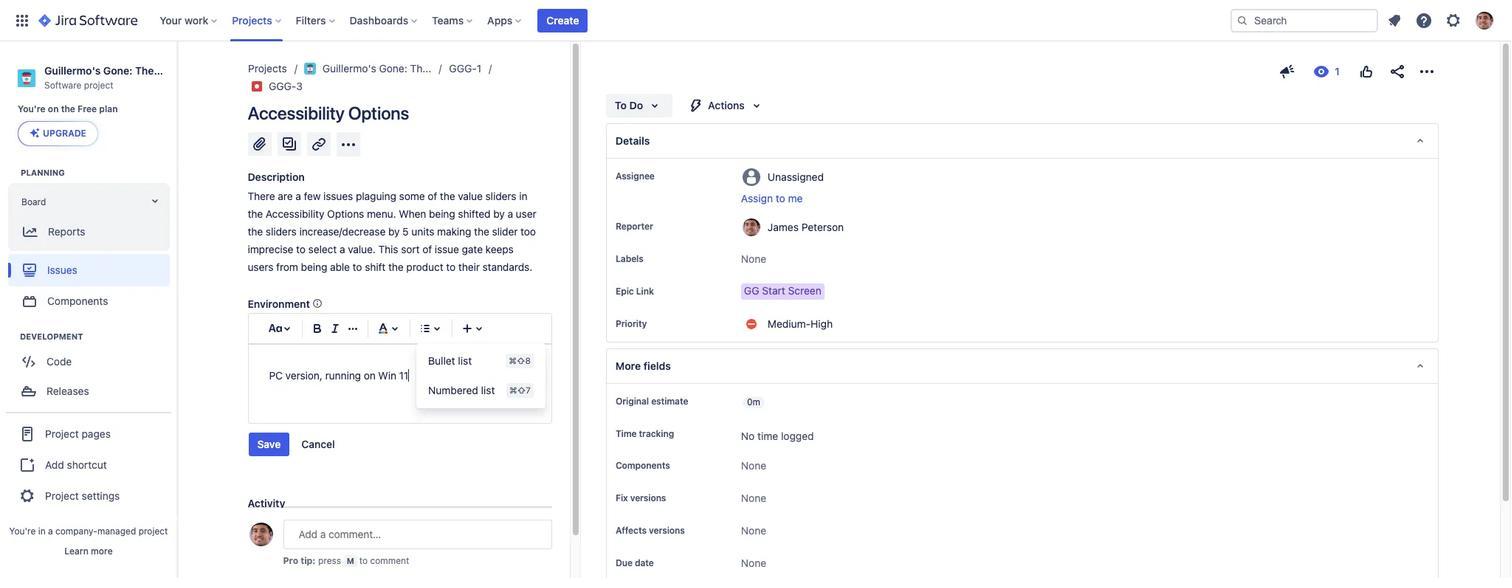 Task type: vqa. For each thing, say whether or not it's contained in the screenshot.
attachments
no



Task type: describe. For each thing, give the bounding box(es) containing it.
none for affects versions
[[741, 524, 766, 537]]

original estimate
[[616, 396, 688, 407]]

cancel button
[[293, 433, 344, 456]]

guillermo's gone: th... link
[[304, 60, 431, 78]]

learn more
[[64, 546, 113, 557]]

show:
[[248, 517, 277, 530]]

projects link
[[248, 60, 287, 78]]

accessibility options
[[248, 103, 409, 123]]

labels
[[616, 253, 644, 264]]

tip:
[[301, 555, 316, 566]]

ggg- for 3
[[268, 80, 296, 92]]

the down there
[[248, 207, 263, 220]]

none for due date
[[741, 557, 766, 569]]

guillermo's gone: th...
[[322, 62, 431, 75]]

shift
[[365, 261, 386, 273]]

group containing project pages
[[6, 412, 171, 517]]

bug image
[[251, 80, 262, 92]]

assign to me button
[[741, 191, 1423, 206]]

game
[[156, 64, 185, 77]]

peterson
[[802, 220, 844, 233]]

james
[[768, 220, 799, 233]]

versions for affects versions
[[649, 525, 685, 536]]

vote options: no one has voted for this issue yet. image
[[1357, 63, 1375, 80]]

options inside description there are a few issues plaguing some of the value sliders in the accessibility options menu. when being shifted by a user the sliders increase/decrease by 5 units making the slider too imprecise to select a value. this sort of issue gate keeps users from being able to shift the product to their standards.
[[327, 207, 364, 220]]

more formatting image
[[344, 320, 361, 337]]

project settings link
[[6, 480, 171, 513]]

pro
[[283, 555, 298, 566]]

first
[[509, 517, 529, 530]]

sort
[[401, 243, 420, 255]]

ggg-1
[[449, 62, 481, 75]]

guillermo's gone: the game software project
[[44, 64, 185, 91]]

some
[[399, 190, 425, 202]]

list for bullet list
[[458, 354, 472, 367]]

ggg-1 link
[[449, 60, 481, 78]]

issues link
[[8, 254, 170, 287]]

settings image
[[1445, 11, 1463, 29]]

to inside button
[[776, 192, 785, 205]]

0 vertical spatial being
[[429, 207, 455, 220]]

pro tip: press m to comment
[[283, 555, 409, 566]]

Search field
[[1231, 8, 1378, 32]]

time tracking
[[616, 428, 674, 439]]

win
[[378, 369, 396, 382]]

1 vertical spatial sliders
[[266, 225, 297, 238]]

reporter pin to top. only you can see pinned fields. image
[[656, 221, 668, 233]]

code link
[[7, 347, 170, 377]]

a left company-
[[48, 526, 53, 537]]

components link
[[8, 287, 170, 316]]

profile image of james peterson image
[[249, 523, 273, 546]]

epic
[[616, 286, 634, 297]]

details
[[616, 134, 650, 147]]

italic ⌘i image
[[326, 320, 344, 337]]

upgrade
[[43, 128, 86, 139]]

running
[[325, 369, 361, 382]]

from
[[276, 261, 298, 273]]

ggg-3
[[268, 80, 302, 92]]

bullet list
[[428, 354, 472, 367]]

3 none from the top
[[741, 492, 766, 505]]

gone: for the
[[103, 64, 133, 77]]

projects button
[[228, 8, 287, 32]]

original estimate pin to top. only you can see pinned fields. image
[[691, 396, 703, 408]]

slider
[[492, 225, 518, 238]]

versions for fix versions
[[630, 493, 666, 504]]

dashboards
[[350, 14, 408, 26]]

you're for you're in a company-managed project
[[9, 526, 36, 537]]

link
[[636, 286, 654, 297]]

create subtask image
[[280, 135, 298, 153]]

Add a comment… field
[[283, 520, 552, 549]]

banner containing your work
[[0, 0, 1511, 41]]

components pin to top. only you can see pinned fields. image
[[673, 460, 685, 472]]

original
[[616, 396, 649, 407]]

due date pin to top. only you can see pinned fields. image
[[657, 558, 669, 569]]

screen
[[788, 284, 822, 297]]

affects versions
[[616, 525, 685, 536]]

description there are a few issues plaguing some of the value sliders in the accessibility options menu. when being shifted by a user the sliders increase/decrease by 5 units making the slider too imprecise to select a value. this sort of issue gate keeps users from being able to shift the product to their standards.
[[248, 171, 539, 273]]

the down shifted
[[474, 225, 489, 238]]

unassigned
[[768, 170, 824, 183]]

project pages
[[45, 427, 111, 440]]

to right m
[[359, 555, 368, 566]]

comment
[[370, 555, 409, 566]]

dashboards button
[[345, 8, 423, 32]]

time
[[616, 428, 637, 439]]

product
[[406, 261, 443, 273]]

your work
[[160, 14, 208, 26]]

the left "free"
[[61, 103, 75, 115]]

to down issue
[[446, 261, 456, 273]]

primary element
[[9, 0, 1231, 41]]

development image
[[2, 328, 20, 346]]

Environment - Main content area, start typing to enter text. text field
[[269, 367, 531, 385]]

when
[[399, 207, 426, 220]]

keeps
[[486, 243, 514, 255]]

units
[[411, 225, 434, 238]]

environment
[[248, 297, 310, 310]]

no time logged
[[741, 430, 814, 442]]

project pages link
[[6, 418, 171, 451]]

fields
[[644, 360, 671, 372]]

few
[[304, 190, 321, 202]]

assignee
[[616, 171, 655, 182]]

you're for you're on the free plan
[[18, 103, 46, 115]]

gone: for th...
[[379, 62, 407, 75]]

estimate
[[651, 396, 688, 407]]

0 vertical spatial of
[[428, 190, 437, 202]]

save
[[257, 438, 281, 450]]

more fields element
[[606, 348, 1439, 384]]

description
[[248, 171, 305, 183]]

1 vertical spatial of
[[422, 243, 432, 255]]

m
[[346, 556, 354, 566]]

details element
[[606, 123, 1439, 159]]

me
[[788, 192, 803, 205]]

create button
[[538, 8, 588, 32]]

add app image
[[339, 135, 357, 153]]

save button
[[248, 433, 290, 456]]

gg start screen
[[744, 284, 822, 297]]

board button
[[11, 186, 167, 216]]

ggg-3 link
[[268, 78, 302, 95]]

bold ⌘b image
[[308, 320, 326, 337]]

link issues, web pages, and more image
[[310, 135, 327, 153]]

able
[[330, 261, 350, 273]]

11
[[399, 369, 408, 382]]

gg
[[744, 284, 759, 297]]

projects for projects link
[[248, 62, 287, 75]]

software
[[44, 80, 82, 91]]

medium-high
[[768, 317, 833, 330]]

high
[[811, 317, 833, 330]]

project settings
[[45, 489, 120, 502]]

newest first
[[470, 517, 529, 530]]



Task type: locate. For each thing, give the bounding box(es) containing it.
increase/decrease
[[299, 225, 386, 238]]

by left 5
[[388, 225, 400, 238]]

1 horizontal spatial components
[[616, 460, 670, 471]]

0 horizontal spatial gone:
[[103, 64, 133, 77]]

accessibility down 3
[[248, 103, 345, 123]]

assign to me
[[741, 192, 803, 205]]

to left select
[[296, 243, 306, 255]]

project for game
[[84, 80, 113, 91]]

guillermo's right guillermo's gone: the game icon
[[322, 62, 376, 75]]

priority
[[616, 318, 647, 329]]

options up add app image
[[348, 103, 409, 123]]

apps
[[487, 14, 513, 26]]

to
[[776, 192, 785, 205], [296, 243, 306, 255], [353, 261, 362, 273], [446, 261, 456, 273], [359, 555, 368, 566]]

your profile and settings image
[[1476, 11, 1494, 29]]

sliders up imprecise
[[266, 225, 297, 238]]

newest first image
[[532, 518, 543, 530]]

1 project from the top
[[45, 427, 79, 440]]

apps button
[[483, 8, 527, 32]]

guillermo's up software
[[44, 64, 101, 77]]

numbered
[[428, 384, 478, 396]]

project for company-
[[139, 526, 168, 537]]

project inside guillermo's gone: the game software project
[[84, 80, 113, 91]]

list left ⌘⇧7
[[481, 384, 495, 396]]

reports link
[[11, 216, 167, 248]]

add
[[45, 458, 64, 471]]

numbered list
[[428, 384, 495, 396]]

planning
[[21, 168, 65, 177]]

0 horizontal spatial project
[[84, 80, 113, 91]]

lists image
[[416, 320, 434, 337]]

search image
[[1237, 14, 1248, 26]]

none
[[741, 252, 766, 265], [741, 459, 766, 472], [741, 492, 766, 505], [741, 524, 766, 537], [741, 557, 766, 569]]

project
[[84, 80, 113, 91], [139, 526, 168, 537]]

james peterson
[[768, 220, 844, 233]]

add shortcut
[[45, 458, 107, 471]]

on left win
[[364, 369, 376, 382]]

1 horizontal spatial group
[[416, 346, 546, 405]]

learn
[[64, 546, 88, 557]]

guillermo's inside guillermo's gone: the game software project
[[44, 64, 101, 77]]

you're in a company-managed project
[[9, 526, 168, 537]]

1 horizontal spatial ggg-
[[449, 62, 476, 75]]

1 vertical spatial projects
[[248, 62, 287, 75]]

free
[[78, 103, 97, 115]]

gone: inside guillermo's gone: the game software project
[[103, 64, 133, 77]]

version,
[[285, 369, 322, 382]]

the left value
[[440, 190, 455, 202]]

planning image
[[3, 164, 21, 182]]

newest
[[470, 517, 506, 530]]

press
[[318, 555, 341, 566]]

value
[[458, 190, 483, 202]]

you're on the free plan
[[18, 103, 118, 115]]

0 horizontal spatial group
[[6, 412, 171, 517]]

components down issues link
[[47, 295, 108, 307]]

of right some
[[428, 190, 437, 202]]

⌘⇧8
[[509, 356, 531, 365]]

filters
[[296, 14, 326, 26]]

making
[[437, 225, 471, 238]]

0 horizontal spatial by
[[388, 225, 400, 238]]

1 horizontal spatial sliders
[[485, 190, 516, 202]]

your
[[160, 14, 182, 26]]

project for project pages
[[45, 427, 79, 440]]

group containing bullet list
[[416, 346, 546, 405]]

2 none from the top
[[741, 459, 766, 472]]

1 vertical spatial accessibility
[[266, 207, 324, 220]]

more fields
[[616, 360, 671, 372]]

1 vertical spatial being
[[301, 261, 327, 273]]

reports
[[48, 225, 85, 238]]

1 horizontal spatial guillermo's
[[322, 62, 376, 75]]

too
[[521, 225, 536, 238]]

0 horizontal spatial components
[[47, 295, 108, 307]]

a right "are"
[[295, 190, 301, 202]]

1 vertical spatial you're
[[9, 526, 36, 537]]

guillermo's for guillermo's gone: the game software project
[[44, 64, 101, 77]]

due
[[616, 558, 633, 569]]

no
[[741, 430, 755, 442]]

you're left company-
[[9, 526, 36, 537]]

plan
[[99, 103, 118, 115]]

on up upgrade button
[[48, 103, 59, 115]]

project right the managed
[[139, 526, 168, 537]]

give feedback image
[[1278, 63, 1296, 80]]

0 vertical spatial ggg-
[[449, 62, 476, 75]]

5 none from the top
[[741, 557, 766, 569]]

the up imprecise
[[248, 225, 263, 238]]

0 horizontal spatial list
[[458, 354, 472, 367]]

appswitcher icon image
[[13, 11, 31, 29]]

notifications image
[[1386, 11, 1403, 29]]

versions right fix
[[630, 493, 666, 504]]

1 none from the top
[[741, 252, 766, 265]]

of right "sort"
[[422, 243, 432, 255]]

releases
[[47, 385, 89, 397]]

0m
[[747, 396, 760, 408]]

0 horizontal spatial ggg-
[[268, 80, 296, 92]]

1 horizontal spatial in
[[519, 190, 527, 202]]

tracking
[[639, 428, 674, 439]]

1 horizontal spatial by
[[493, 207, 505, 220]]

guillermo's gone: the game image
[[304, 63, 316, 75]]

none for components
[[741, 459, 766, 472]]

company-
[[55, 526, 97, 537]]

user
[[516, 207, 536, 220]]

0 vertical spatial by
[[493, 207, 505, 220]]

on inside text field
[[364, 369, 376, 382]]

by up slider
[[493, 207, 505, 220]]

select
[[308, 243, 337, 255]]

projects inside dropdown button
[[232, 14, 272, 26]]

your work button
[[155, 8, 223, 32]]

5
[[402, 225, 409, 238]]

none for labels
[[741, 252, 766, 265]]

1 horizontal spatial being
[[429, 207, 455, 220]]

affects versions pin to top. only you can see pinned fields. image
[[688, 525, 700, 537]]

teams button
[[428, 8, 479, 32]]

jira software image
[[38, 11, 138, 29], [38, 11, 138, 29]]

0 horizontal spatial guillermo's
[[44, 64, 101, 77]]

3
[[296, 80, 302, 92]]

versions left affects versions pin to top. only you can see pinned fields. "image"
[[649, 525, 685, 536]]

projects for projects dropdown button at top left
[[232, 14, 272, 26]]

0 vertical spatial accessibility
[[248, 103, 345, 123]]

1 vertical spatial options
[[327, 207, 364, 220]]

to right able
[[353, 261, 362, 273]]

gone: left the th...
[[379, 62, 407, 75]]

1 horizontal spatial gone:
[[379, 62, 407, 75]]

1 vertical spatial on
[[364, 369, 376, 382]]

1 vertical spatial by
[[388, 225, 400, 238]]

ggg- right the th...
[[449, 62, 476, 75]]

1 vertical spatial components
[[616, 460, 670, 471]]

banner
[[0, 0, 1511, 41]]

list
[[458, 354, 472, 367], [481, 384, 495, 396]]

0 vertical spatial project
[[45, 427, 79, 440]]

being up making
[[429, 207, 455, 220]]

fix versions
[[616, 493, 666, 504]]

projects up the bug icon
[[248, 62, 287, 75]]

0 vertical spatial project
[[84, 80, 113, 91]]

4 none from the top
[[741, 524, 766, 537]]

components down time tracking
[[616, 460, 670, 471]]

help image
[[1415, 11, 1433, 29]]

1 vertical spatial project
[[45, 489, 79, 502]]

0 vertical spatial group
[[416, 346, 546, 405]]

in up user
[[519, 190, 527, 202]]

guillermo's for guillermo's gone: th...
[[322, 62, 376, 75]]

1 vertical spatial group
[[6, 412, 171, 517]]

options up "increase/decrease"
[[327, 207, 364, 220]]

the down this
[[388, 261, 404, 273]]

list for numbered list
[[481, 384, 495, 396]]

group
[[416, 346, 546, 405], [6, 412, 171, 517]]

project up plan
[[84, 80, 113, 91]]

0 vertical spatial sliders
[[485, 190, 516, 202]]

0 vertical spatial list
[[458, 354, 472, 367]]

you're up upgrade button
[[18, 103, 46, 115]]

gone: left the
[[103, 64, 133, 77]]

versions
[[630, 493, 666, 504], [649, 525, 685, 536]]

in left company-
[[38, 526, 46, 537]]

0 vertical spatial versions
[[630, 493, 666, 504]]

their
[[458, 261, 480, 273]]

0 horizontal spatial on
[[48, 103, 59, 115]]

in inside description there are a few issues plaguing some of the value sliders in the accessibility options menu. when being shifted by a user the sliders increase/decrease by 5 units making the slider too imprecise to select a value. this sort of issue gate keeps users from being able to shift the product to their standards.
[[519, 190, 527, 202]]

upgrade button
[[18, 122, 97, 146]]

to left me
[[776, 192, 785, 205]]

ggg- for 1
[[449, 62, 476, 75]]

code
[[47, 355, 72, 368]]

accessibility
[[248, 103, 345, 123], [266, 207, 324, 220]]

to do
[[615, 99, 643, 111]]

settings
[[82, 489, 120, 502]]

0 vertical spatial you're
[[18, 103, 46, 115]]

project up add
[[45, 427, 79, 440]]

accessibility inside description there are a few issues plaguing some of the value sliders in the accessibility options menu. when being shifted by a user the sliders increase/decrease by 5 units making the slider too imprecise to select a value. this sort of issue gate keeps users from being able to shift the product to their standards.
[[266, 207, 324, 220]]

add shortcut button
[[6, 451, 171, 480]]

1 vertical spatial project
[[139, 526, 168, 537]]

start
[[762, 284, 785, 297]]

planning group
[[8, 167, 176, 321]]

1 vertical spatial list
[[481, 384, 495, 396]]

actions image
[[1418, 63, 1436, 80]]

1
[[476, 62, 481, 75]]

due date
[[616, 558, 654, 569]]

1 vertical spatial in
[[38, 526, 46, 537]]

0 horizontal spatial being
[[301, 261, 327, 273]]

being down select
[[301, 261, 327, 273]]

1 vertical spatial versions
[[649, 525, 685, 536]]

pc version, running on win 11
[[269, 369, 408, 382]]

list right bullet at the bottom left of page
[[458, 354, 472, 367]]

0 vertical spatial components
[[47, 295, 108, 307]]

text styles image
[[266, 320, 284, 337]]

share image
[[1388, 63, 1406, 80]]

project down add
[[45, 489, 79, 502]]

in
[[519, 190, 527, 202], [38, 526, 46, 537]]

board
[[21, 197, 46, 208]]

0 horizontal spatial sliders
[[266, 225, 297, 238]]

sliders right value
[[485, 190, 516, 202]]

do
[[629, 99, 643, 111]]

gate
[[462, 243, 483, 255]]

gg start screen link
[[741, 283, 824, 300]]

0 vertical spatial options
[[348, 103, 409, 123]]

projects up projects link
[[232, 14, 272, 26]]

labels pin to top. only you can see pinned fields. image
[[647, 253, 658, 265]]

users
[[248, 261, 273, 273]]

1 horizontal spatial list
[[481, 384, 495, 396]]

gone:
[[379, 62, 407, 75], [103, 64, 133, 77]]

more
[[91, 546, 113, 557]]

0 vertical spatial projects
[[232, 14, 272, 26]]

components inside planning 'group'
[[47, 295, 108, 307]]

reporter
[[616, 221, 653, 232]]

a left user
[[508, 207, 513, 220]]

0 horizontal spatial in
[[38, 526, 46, 537]]

sidebar navigation image
[[161, 59, 193, 89]]

attach image
[[251, 135, 268, 153]]

ggg- down projects link
[[268, 80, 296, 92]]

managed
[[97, 526, 136, 537]]

issues
[[47, 264, 77, 276]]

0 vertical spatial on
[[48, 103, 59, 115]]

newest first button
[[461, 515, 552, 533]]

2 project from the top
[[45, 489, 79, 502]]

accessibility down "are"
[[266, 207, 324, 220]]

1 horizontal spatial project
[[139, 526, 168, 537]]

copy link to issue image
[[299, 80, 311, 92]]

a down "increase/decrease"
[[340, 243, 345, 255]]

issues
[[323, 190, 353, 202]]

1 vertical spatial ggg-
[[268, 80, 296, 92]]

1 horizontal spatial on
[[364, 369, 376, 382]]

development group
[[7, 331, 176, 411]]

0 vertical spatial in
[[519, 190, 527, 202]]

work
[[185, 14, 208, 26]]

project for project settings
[[45, 489, 79, 502]]

are
[[278, 190, 293, 202]]



